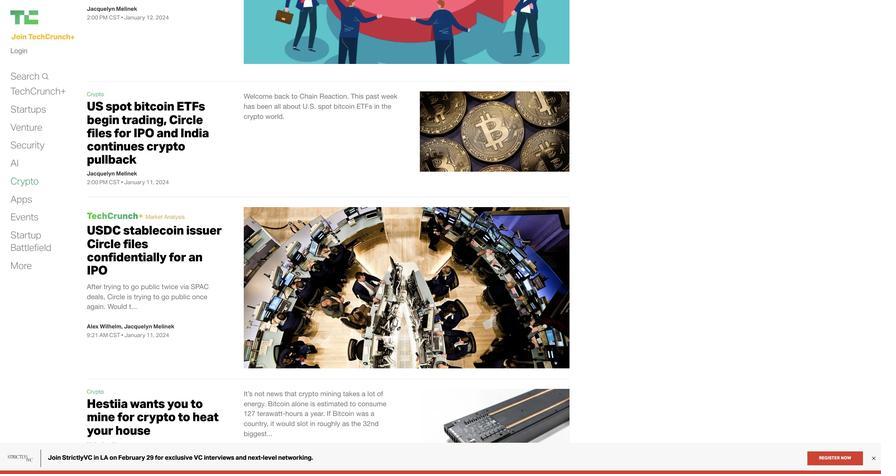 Task type: vqa. For each thing, say whether or not it's contained in the screenshot.
the bottommost Crypto LINK
yes



Task type: describe. For each thing, give the bounding box(es) containing it.
alex
[[87, 323, 99, 330]]

• inside the crypto hestiia wants you to mine for crypto to heat your house haje jan kamps 9:00 am cst • january 11, 2024
[[121, 450, 123, 457]]

news
[[267, 390, 283, 398]]

us spot bitcoin etfs begin trading, circle files for ipo and india continues crypto pullback link
[[87, 99, 209, 167]]

jacquelyn melinek link for january 12, 2024
[[87, 5, 137, 12]]

crypto inside welcome back to chain reaction. this past week has been all about u.s. spot bitcoin etfs in the crypto world.
[[244, 112, 264, 120]]

bitcoin inside welcome back to chain reaction. this past week has been all about u.s. spot bitcoin etfs in the crypto world.
[[334, 102, 355, 110]]

startup
[[10, 229, 41, 241]]

spac
[[191, 283, 209, 291]]

am inside alex wilhelm , jacquelyn melinek 9:21 am cst • january 11, 2024
[[99, 332, 108, 338]]

roughly
[[318, 420, 341, 428]]

consume
[[358, 400, 387, 408]]

startup battlefield link
[[10, 229, 51, 254]]

,
[[121, 323, 123, 330]]

is inside after trying to go public twice via spac deals, circle is trying to go public once again. would t...
[[127, 293, 132, 301]]

would
[[108, 302, 127, 310]]

gold 'coins' with bitcoin logo; visual representation of the digital cryptocurrency, bitcoin image
[[420, 92, 570, 172]]

wilhelm
[[100, 323, 121, 330]]

pm inside jacquelyn melinek 2:00 pm cst • january 12, 2024
[[99, 14, 108, 21]]

us
[[87, 99, 103, 114]]

0 vertical spatial bitcoin
[[268, 400, 290, 408]]

mining
[[321, 390, 341, 398]]

files inside crypto us spot bitcoin etfs begin trading, circle files for ipo and india continues crypto pullback jacquelyn melinek 2:00 pm cst • january 11, 2024
[[87, 125, 112, 140]]

week
[[381, 92, 398, 100]]

search image
[[41, 73, 49, 80]]

127
[[244, 410, 256, 418]]

melinek inside jacquelyn melinek 2:00 pm cst • january 12, 2024
[[116, 5, 137, 12]]

terawatt-
[[257, 410, 286, 418]]

ai link
[[10, 157, 19, 169]]

0 horizontal spatial public
[[141, 283, 160, 291]]

was
[[356, 410, 369, 418]]

all
[[274, 102, 281, 110]]

via
[[180, 283, 189, 291]]

analysis
[[164, 214, 185, 220]]

welcome
[[244, 92, 273, 100]]

year.
[[311, 410, 325, 418]]

crypto inside crypto us spot bitcoin etfs begin trading, circle files for ipo and india continues crypto pullback jacquelyn melinek 2:00 pm cst • january 11, 2024
[[147, 138, 185, 154]]

search
[[10, 70, 40, 82]]

begin
[[87, 112, 119, 127]]

once
[[192, 293, 208, 301]]

melinek inside crypto us spot bitcoin etfs begin trading, circle files for ipo and india continues crypto pullback jacquelyn melinek 2:00 pm cst • january 11, 2024
[[116, 170, 137, 177]]

1 horizontal spatial go
[[161, 293, 169, 301]]

market analysis
[[146, 214, 185, 220]]

hestiia bitcoin-miner powered heater at ces 2024 image
[[420, 389, 570, 469]]

2024 inside alex wilhelm , jacquelyn melinek 9:21 am cst • january 11, 2024
[[156, 332, 169, 338]]

takes
[[343, 390, 360, 398]]

in inside welcome back to chain reaction. this past week has been all about u.s. spot bitcoin etfs in the crypto world.
[[374, 102, 380, 110]]

techcrunch link
[[10, 10, 80, 24]]

hestiia wants you to mine for crypto to heat your house link
[[87, 396, 219, 438]]

slot
[[297, 420, 308, 428]]

alex wilhelm , jacquelyn melinek 9:21 am cst • january 11, 2024
[[87, 323, 175, 338]]

after trying to go public twice via spac deals, circle is trying to go public once again. would t...
[[87, 283, 209, 310]]

cst inside crypto us spot bitcoin etfs begin trading, circle files for ipo and india continues crypto pullback jacquelyn melinek 2:00 pm cst • january 11, 2024
[[109, 179, 120, 186]]

back
[[275, 92, 290, 100]]

11, inside alex wilhelm , jacquelyn melinek 9:21 am cst • january 11, 2024
[[147, 332, 155, 338]]

energy.
[[244, 400, 266, 408]]

events link
[[10, 211, 39, 223]]

haje jan kamps link
[[87, 441, 130, 448]]

techcrunch image
[[10, 10, 38, 24]]

deals,
[[87, 293, 105, 301]]

it
[[271, 420, 274, 428]]

market
[[146, 214, 163, 220]]

2:00 inside jacquelyn melinek 2:00 pm cst • january 12, 2024
[[87, 14, 98, 21]]

u.s.
[[303, 102, 316, 110]]

new york stock exchange trading floor redesign unveiled image
[[244, 207, 570, 369]]

apps
[[10, 193, 32, 205]]

in inside it's not news that crypto mining takes a lot of energy. bitcoin alone is estimated to consume 127 terawatt-hours a year. if bitcoin was a country, it would slot in roughly as the 32nd biggest...
[[310, 420, 316, 428]]

hours
[[286, 410, 303, 418]]

• inside jacquelyn melinek 2:00 pm cst • january 12, 2024
[[121, 14, 123, 21]]

as
[[342, 420, 350, 428]]

files inside usdc stablecoin issuer circle files confidentially for an ipo
[[123, 236, 148, 251]]

reaction.
[[320, 92, 349, 100]]

am inside the crypto hestiia wants you to mine for crypto to heat your house haje jan kamps 9:00 am cst • january 11, 2024
[[99, 450, 108, 457]]

battlefield
[[10, 241, 51, 253]]

is inside it's not news that crypto mining takes a lot of energy. bitcoin alone is estimated to consume 127 terawatt-hours a year. if bitcoin was a country, it would slot in roughly as the 32nd biggest...
[[311, 400, 316, 408]]

security link
[[10, 139, 44, 151]]

crypto for us
[[87, 91, 104, 97]]

0 horizontal spatial trying
[[104, 283, 121, 291]]

trading,
[[122, 112, 167, 127]]

pm inside crypto us spot bitcoin etfs begin trading, circle files for ipo and india continues crypto pullback jacquelyn melinek 2:00 pm cst • january 11, 2024
[[99, 179, 108, 186]]

country,
[[244, 420, 269, 428]]

january inside the crypto hestiia wants you to mine for crypto to heat your house haje jan kamps 9:00 am cst • january 11, 2024
[[124, 450, 145, 457]]

ai
[[10, 157, 19, 169]]

been
[[257, 102, 272, 110]]

login
[[10, 46, 27, 55]]

more link
[[10, 259, 32, 272]]

crypto us spot bitcoin etfs begin trading, circle files for ipo and india continues crypto pullback jacquelyn melinek 2:00 pm cst • january 11, 2024
[[87, 91, 209, 186]]

the inside welcome back to chain reaction. this past week has been all about u.s. spot bitcoin etfs in the crypto world.
[[382, 102, 392, 110]]

confidentially
[[87, 249, 167, 264]]

• inside alex wilhelm , jacquelyn melinek 9:21 am cst • january 11, 2024
[[121, 332, 123, 338]]

this
[[351, 92, 364, 100]]

join
[[11, 32, 27, 41]]

lot
[[368, 390, 375, 398]]

usdc
[[87, 223, 121, 238]]

past
[[366, 92, 380, 100]]

t...
[[129, 302, 137, 310]]

wants
[[130, 396, 165, 411]]

acquisition, merger, startup image
[[244, 0, 570, 64]]

for inside crypto us spot bitcoin etfs begin trading, circle files for ipo and india continues crypto pullback jacquelyn melinek 2:00 pm cst • january 11, 2024
[[114, 125, 131, 140]]

crypto inside the crypto hestiia wants you to mine for crypto to heat your house haje jan kamps 9:00 am cst • january 11, 2024
[[137, 409, 176, 425]]

issuer
[[186, 223, 222, 238]]

1 horizontal spatial a
[[362, 390, 366, 398]]

alone
[[292, 400, 309, 408]]

haje
[[87, 441, 99, 448]]

mine
[[87, 409, 115, 425]]

that
[[285, 390, 297, 398]]

plus bold image
[[139, 214, 143, 218]]

about
[[283, 102, 301, 110]]

house
[[116, 423, 151, 438]]

techcrunch+
[[10, 85, 66, 97]]

+
[[70, 33, 75, 42]]

2024 inside crypto us spot bitcoin etfs begin trading, circle files for ipo and india continues crypto pullback jacquelyn melinek 2:00 pm cst • january 11, 2024
[[156, 179, 169, 186]]

circle inside after trying to go public twice via spac deals, circle is trying to go public once again. would t...
[[107, 293, 125, 301]]

2 vertical spatial jacquelyn melinek link
[[124, 323, 175, 330]]

kamps
[[112, 441, 130, 448]]

the inside it's not news that crypto mining takes a lot of energy. bitcoin alone is estimated to consume 127 terawatt-hours a year. if bitcoin was a country, it would slot in roughly as the 32nd biggest...
[[352, 420, 361, 428]]

2:00 inside crypto us spot bitcoin etfs begin trading, circle files for ipo and india continues crypto pullback jacquelyn melinek 2:00 pm cst • january 11, 2024
[[87, 179, 98, 186]]

2024 inside the crypto hestiia wants you to mine for crypto to heat your house haje jan kamps 9:00 am cst • january 11, 2024
[[156, 450, 169, 457]]

and
[[157, 125, 178, 140]]

circle inside usdc stablecoin issuer circle files confidentially for an ipo
[[87, 236, 121, 251]]

jacquelyn inside alex wilhelm , jacquelyn melinek 9:21 am cst • january 11, 2024
[[124, 323, 152, 330]]

startups
[[10, 103, 46, 115]]



Task type: locate. For each thing, give the bounding box(es) containing it.
ipo inside crypto us spot bitcoin etfs begin trading, circle files for ipo and india continues crypto pullback jacquelyn melinek 2:00 pm cst • january 11, 2024
[[134, 125, 154, 140]]

january left 12,
[[124, 14, 145, 21]]

january down t...
[[124, 332, 145, 338]]

0 vertical spatial trying
[[104, 283, 121, 291]]

am
[[99, 332, 108, 338], [99, 450, 108, 457]]

ipo inside usdc stablecoin issuer circle files confidentially for an ipo
[[87, 262, 108, 278]]

spot inside crypto us spot bitcoin etfs begin trading, circle files for ipo and india continues crypto pullback jacquelyn melinek 2:00 pm cst • january 11, 2024
[[106, 99, 132, 114]]

1 horizontal spatial bitcoin
[[333, 410, 355, 418]]

crypto
[[244, 112, 264, 120], [147, 138, 185, 154], [299, 390, 319, 398], [137, 409, 176, 425]]

1 vertical spatial melinek
[[116, 170, 137, 177]]

11,
[[146, 179, 154, 186], [147, 332, 155, 338], [147, 450, 155, 457]]

• left 12,
[[121, 14, 123, 21]]

crypto
[[87, 91, 104, 97], [10, 175, 39, 187], [87, 389, 104, 395]]

crypto inside crypto us spot bitcoin etfs begin trading, circle files for ipo and india continues crypto pullback jacquelyn melinek 2:00 pm cst • january 11, 2024
[[87, 91, 104, 97]]

1 horizontal spatial files
[[123, 236, 148, 251]]

bitcoin up and
[[134, 99, 174, 114]]

startups link
[[10, 103, 46, 115]]

twice
[[162, 283, 178, 291]]

1 vertical spatial bitcoin
[[333, 410, 355, 418]]

2024
[[156, 14, 169, 21], [156, 179, 169, 186], [156, 332, 169, 338], [156, 450, 169, 457]]

9:21
[[87, 332, 98, 338]]

1 vertical spatial am
[[99, 450, 108, 457]]

january down the kamps at the bottom left of page
[[124, 450, 145, 457]]

0 horizontal spatial the
[[352, 420, 361, 428]]

your
[[87, 423, 113, 438]]

crypto link for hestiia
[[87, 389, 104, 395]]

0 horizontal spatial techcrunch
[[28, 32, 70, 41]]

0 horizontal spatial bitcoin
[[268, 400, 290, 408]]

security
[[10, 139, 44, 151]]

etfs inside welcome back to chain reaction. this past week has been all about u.s. spot bitcoin etfs in the crypto world.
[[357, 102, 373, 110]]

bitcoin
[[268, 400, 290, 408], [333, 410, 355, 418]]

bitcoin
[[134, 99, 174, 114], [334, 102, 355, 110]]

1 vertical spatial is
[[311, 400, 316, 408]]

1 horizontal spatial the
[[382, 102, 392, 110]]

cst inside jacquelyn melinek 2:00 pm cst • january 12, 2024
[[109, 14, 120, 21]]

for inside usdc stablecoin issuer circle files confidentially for an ipo
[[169, 249, 186, 264]]

0 vertical spatial pm
[[99, 14, 108, 21]]

1 horizontal spatial bitcoin
[[334, 102, 355, 110]]

login link
[[10, 45, 27, 57]]

for for usdc stablecoin issuer circle files confidentially for an ipo
[[169, 249, 186, 264]]

estimated
[[318, 400, 348, 408]]

in down past
[[374, 102, 380, 110]]

jacquelyn melinek link
[[87, 5, 137, 12], [87, 170, 137, 177], [124, 323, 175, 330]]

0 vertical spatial files
[[87, 125, 112, 140]]

crypto link up us
[[87, 91, 104, 97]]

0 vertical spatial crypto link
[[87, 91, 104, 97]]

crypto inside it's not news that crypto mining takes a lot of energy. bitcoin alone is estimated to consume 127 terawatt-hours a year. if bitcoin was a country, it would slot in roughly as the 32nd biggest...
[[299, 390, 319, 398]]

public left twice
[[141, 283, 160, 291]]

apps link
[[10, 193, 32, 205]]

0 horizontal spatial is
[[127, 293, 132, 301]]

techcrunch up 'usdc'
[[87, 210, 138, 221]]

would
[[276, 420, 295, 428]]

• down the kamps at the bottom left of page
[[121, 450, 123, 457]]

2 vertical spatial crypto
[[87, 389, 104, 395]]

crypto for hestiia
[[87, 389, 104, 395]]

the right as
[[352, 420, 361, 428]]

1 horizontal spatial trying
[[134, 293, 151, 301]]

jacquelyn melinek 2:00 pm cst • january 12, 2024
[[87, 5, 169, 21]]

1 vertical spatial 2:00
[[87, 179, 98, 186]]

0 horizontal spatial etfs
[[177, 99, 205, 114]]

a up slot
[[305, 410, 309, 418]]

go
[[131, 283, 139, 291], [161, 293, 169, 301]]

pullback
[[87, 152, 136, 167]]

0 vertical spatial 2:00
[[87, 14, 98, 21]]

2 vertical spatial melinek
[[153, 323, 175, 330]]

crypto link for us
[[87, 91, 104, 97]]

files
[[87, 125, 112, 140], [123, 236, 148, 251]]

0 vertical spatial the
[[382, 102, 392, 110]]

• down pullback
[[121, 179, 123, 186]]

crypto inside the crypto hestiia wants you to mine for crypto to heat your house haje jan kamps 9:00 am cst • january 11, 2024
[[87, 389, 104, 395]]

32nd
[[363, 420, 379, 428]]

circle
[[169, 112, 203, 127], [87, 236, 121, 251], [107, 293, 125, 301]]

0 horizontal spatial spot
[[106, 99, 132, 114]]

etfs down this
[[357, 102, 373, 110]]

jacquelyn inside jacquelyn melinek 2:00 pm cst • january 12, 2024
[[87, 5, 115, 12]]

1 vertical spatial trying
[[134, 293, 151, 301]]

crypto up apps on the left of the page
[[10, 175, 39, 187]]

1 vertical spatial the
[[352, 420, 361, 428]]

welcome back to chain reaction. this past week has been all about u.s. spot bitcoin etfs in the crypto world.
[[244, 92, 398, 120]]

• inside crypto us spot bitcoin etfs begin trading, circle files for ipo and india continues crypto pullback jacquelyn melinek 2:00 pm cst • january 11, 2024
[[121, 179, 123, 186]]

2:00
[[87, 14, 98, 21], [87, 179, 98, 186]]

cst
[[109, 14, 120, 21], [109, 179, 120, 186], [109, 332, 120, 338], [109, 450, 120, 457]]

usdc stablecoin issuer circle files confidentially for an ipo link
[[87, 223, 222, 278]]

1 vertical spatial pm
[[99, 179, 108, 186]]

1 horizontal spatial spot
[[318, 102, 332, 110]]

2 vertical spatial jacquelyn
[[124, 323, 152, 330]]

is up t...
[[127, 293, 132, 301]]

2 horizontal spatial a
[[371, 410, 375, 418]]

1 horizontal spatial etfs
[[357, 102, 373, 110]]

2 vertical spatial crypto link
[[87, 389, 104, 395]]

1 am from the top
[[99, 332, 108, 338]]

2 am from the top
[[99, 450, 108, 457]]

1 vertical spatial go
[[161, 293, 169, 301]]

jan
[[100, 441, 110, 448]]

0 vertical spatial jacquelyn melinek link
[[87, 5, 137, 12]]

circle inside crypto us spot bitcoin etfs begin trading, circle files for ipo and india continues crypto pullback jacquelyn melinek 2:00 pm cst • january 11, 2024
[[169, 112, 203, 127]]

crypto hestiia wants you to mine for crypto to heat your house haje jan kamps 9:00 am cst • january 11, 2024
[[87, 389, 219, 457]]

bitcoin up as
[[333, 410, 355, 418]]

•
[[121, 14, 123, 21], [121, 179, 123, 186], [121, 332, 123, 338], [121, 450, 123, 457]]

market analysis link
[[146, 214, 185, 220]]

0 vertical spatial 11,
[[146, 179, 154, 186]]

1 horizontal spatial public
[[171, 293, 190, 301]]

am down 'jan'
[[99, 450, 108, 457]]

1 vertical spatial jacquelyn melinek link
[[87, 170, 137, 177]]

am down "alex wilhelm" link
[[99, 332, 108, 338]]

etfs up 'india'
[[177, 99, 205, 114]]

if
[[327, 410, 331, 418]]

0 vertical spatial in
[[374, 102, 380, 110]]

trying right after
[[104, 283, 121, 291]]

is up year. on the left of page
[[311, 400, 316, 408]]

2 vertical spatial circle
[[107, 293, 125, 301]]

1 pm from the top
[[99, 14, 108, 21]]

1 vertical spatial jacquelyn
[[87, 170, 115, 177]]

0 vertical spatial public
[[141, 283, 160, 291]]

continues
[[87, 138, 144, 154]]

1 vertical spatial 11,
[[147, 332, 155, 338]]

to inside welcome back to chain reaction. this past week has been all about u.s. spot bitcoin etfs in the crypto world.
[[292, 92, 298, 100]]

to inside it's not news that crypto mining takes a lot of energy. bitcoin alone is estimated to consume 127 terawatt-hours a year. if bitcoin was a country, it would slot in roughly as the 32nd biggest...
[[350, 400, 356, 408]]

2 vertical spatial 11,
[[147, 450, 155, 457]]

jacquelyn
[[87, 5, 115, 12], [87, 170, 115, 177], [124, 323, 152, 330]]

0 vertical spatial ipo
[[134, 125, 154, 140]]

trying
[[104, 283, 121, 291], [134, 293, 151, 301]]

techcrunch inside join techcrunch +
[[28, 32, 70, 41]]

melinek inside alex wilhelm , jacquelyn melinek 9:21 am cst • january 11, 2024
[[153, 323, 175, 330]]

0 horizontal spatial files
[[87, 125, 112, 140]]

in
[[374, 102, 380, 110], [310, 420, 316, 428]]

again.
[[87, 302, 106, 310]]

spot right us
[[106, 99, 132, 114]]

1 vertical spatial for
[[169, 249, 186, 264]]

jacquelyn melinek link for january 11, 2024
[[87, 170, 137, 177]]

0 horizontal spatial ipo
[[87, 262, 108, 278]]

1 vertical spatial in
[[310, 420, 316, 428]]

a left lot
[[362, 390, 366, 398]]

0 vertical spatial is
[[127, 293, 132, 301]]

11, inside the crypto hestiia wants you to mine for crypto to heat your house haje jan kamps 9:00 am cst • january 11, 2024
[[147, 450, 155, 457]]

alex wilhelm link
[[87, 323, 121, 330]]

for
[[114, 125, 131, 140], [169, 249, 186, 264], [117, 409, 135, 425]]

stablecoin
[[123, 223, 184, 238]]

not
[[255, 390, 265, 398]]

startup battlefield
[[10, 229, 51, 253]]

1 vertical spatial techcrunch
[[87, 210, 138, 221]]

techcrunch
[[28, 32, 70, 41], [87, 210, 138, 221]]

1 vertical spatial public
[[171, 293, 190, 301]]

usdc stablecoin issuer circle files confidentially for an ipo
[[87, 223, 222, 278]]

spot down the reaction.
[[318, 102, 332, 110]]

• down ,
[[121, 332, 123, 338]]

of
[[377, 390, 383, 398]]

crypto up us
[[87, 91, 104, 97]]

spot inside welcome back to chain reaction. this past week has been all about u.s. spot bitcoin etfs in the crypto world.
[[318, 102, 332, 110]]

0 vertical spatial am
[[99, 332, 108, 338]]

venture link
[[10, 121, 42, 133]]

public down "via"
[[171, 293, 190, 301]]

jacquelyn inside crypto us spot bitcoin etfs begin trading, circle files for ipo and india continues crypto pullback jacquelyn melinek 2:00 pm cst • january 11, 2024
[[87, 170, 115, 177]]

2 pm from the top
[[99, 179, 108, 186]]

has
[[244, 102, 255, 110]]

chain
[[300, 92, 318, 100]]

0 vertical spatial jacquelyn
[[87, 5, 115, 12]]

0 vertical spatial circle
[[169, 112, 203, 127]]

9:00
[[87, 450, 98, 457]]

crypto up hestiia
[[87, 389, 104, 395]]

1 horizontal spatial is
[[311, 400, 316, 408]]

crypto link up hestiia
[[87, 389, 104, 395]]

go up t...
[[131, 283, 139, 291]]

11, inside crypto us spot bitcoin etfs begin trading, circle files for ipo and india continues crypto pullback jacquelyn melinek 2:00 pm cst • january 11, 2024
[[146, 179, 154, 186]]

1 horizontal spatial techcrunch
[[87, 210, 138, 221]]

bitcoin down the reaction.
[[334, 102, 355, 110]]

2 vertical spatial for
[[117, 409, 135, 425]]

cst inside the crypto hestiia wants you to mine for crypto to heat your house haje jan kamps 9:00 am cst • january 11, 2024
[[109, 450, 120, 457]]

1 vertical spatial circle
[[87, 236, 121, 251]]

cst inside alex wilhelm , jacquelyn melinek 9:21 am cst • january 11, 2024
[[109, 332, 120, 338]]

etfs inside crypto us spot bitcoin etfs begin trading, circle files for ipo and india continues crypto pullback jacquelyn melinek 2:00 pm cst • january 11, 2024
[[177, 99, 205, 114]]

1 horizontal spatial ipo
[[134, 125, 154, 140]]

go down twice
[[161, 293, 169, 301]]

for for crypto hestiia wants you to mine for crypto to heat your house haje jan kamps 9:00 am cst • january 11, 2024
[[117, 409, 135, 425]]

january inside crypto us spot bitcoin etfs begin trading, circle files for ipo and india continues crypto pullback jacquelyn melinek 2:00 pm cst • january 11, 2024
[[124, 179, 145, 186]]

1 vertical spatial crypto link
[[10, 175, 39, 187]]

ipo up after
[[87, 262, 108, 278]]

0 vertical spatial for
[[114, 125, 131, 140]]

0 vertical spatial go
[[131, 283, 139, 291]]

files down plus bold image
[[123, 236, 148, 251]]

hestiia
[[87, 396, 128, 411]]

ipo left and
[[134, 125, 154, 140]]

the
[[382, 102, 392, 110], [352, 420, 361, 428]]

2 2:00 from the top
[[87, 179, 98, 186]]

0 vertical spatial crypto
[[87, 91, 104, 97]]

a
[[362, 390, 366, 398], [305, 410, 309, 418], [371, 410, 375, 418]]

events
[[10, 211, 39, 223]]

0 vertical spatial melinek
[[116, 5, 137, 12]]

bitcoin down "news"
[[268, 400, 290, 408]]

january down pullback
[[124, 179, 145, 186]]

0 vertical spatial techcrunch
[[28, 32, 70, 41]]

january inside jacquelyn melinek 2:00 pm cst • january 12, 2024
[[124, 14, 145, 21]]

2024 inside jacquelyn melinek 2:00 pm cst • january 12, 2024
[[156, 14, 169, 21]]

join techcrunch +
[[11, 32, 75, 42]]

a down consume
[[371, 410, 375, 418]]

1 2:00 from the top
[[87, 14, 98, 21]]

techcrunch down techcrunch link
[[28, 32, 70, 41]]

bitcoin inside crypto us spot bitcoin etfs begin trading, circle files for ipo and india continues crypto pullback jacquelyn melinek 2:00 pm cst • january 11, 2024
[[134, 99, 174, 114]]

melinek
[[116, 5, 137, 12], [116, 170, 137, 177], [153, 323, 175, 330]]

1 vertical spatial crypto
[[10, 175, 39, 187]]

0 horizontal spatial go
[[131, 283, 139, 291]]

trying up t...
[[134, 293, 151, 301]]

world.
[[266, 112, 285, 120]]

biggest...
[[244, 429, 273, 437]]

1 vertical spatial files
[[123, 236, 148, 251]]

0 horizontal spatial bitcoin
[[134, 99, 174, 114]]

0 horizontal spatial in
[[310, 420, 316, 428]]

venture
[[10, 121, 42, 133]]

january inside alex wilhelm , jacquelyn melinek 9:21 am cst • january 11, 2024
[[124, 332, 145, 338]]

0 horizontal spatial a
[[305, 410, 309, 418]]

in right slot
[[310, 420, 316, 428]]

1 horizontal spatial in
[[374, 102, 380, 110]]

files down us
[[87, 125, 112, 140]]

for inside the crypto hestiia wants you to mine for crypto to heat your house haje jan kamps 9:00 am cst • january 11, 2024
[[117, 409, 135, 425]]

crypto link up apps on the left of the page
[[10, 175, 39, 187]]

the down the week on the left of the page
[[382, 102, 392, 110]]

an
[[189, 249, 203, 264]]

january
[[124, 14, 145, 21], [124, 179, 145, 186], [124, 332, 145, 338], [124, 450, 145, 457]]

1 vertical spatial ipo
[[87, 262, 108, 278]]



